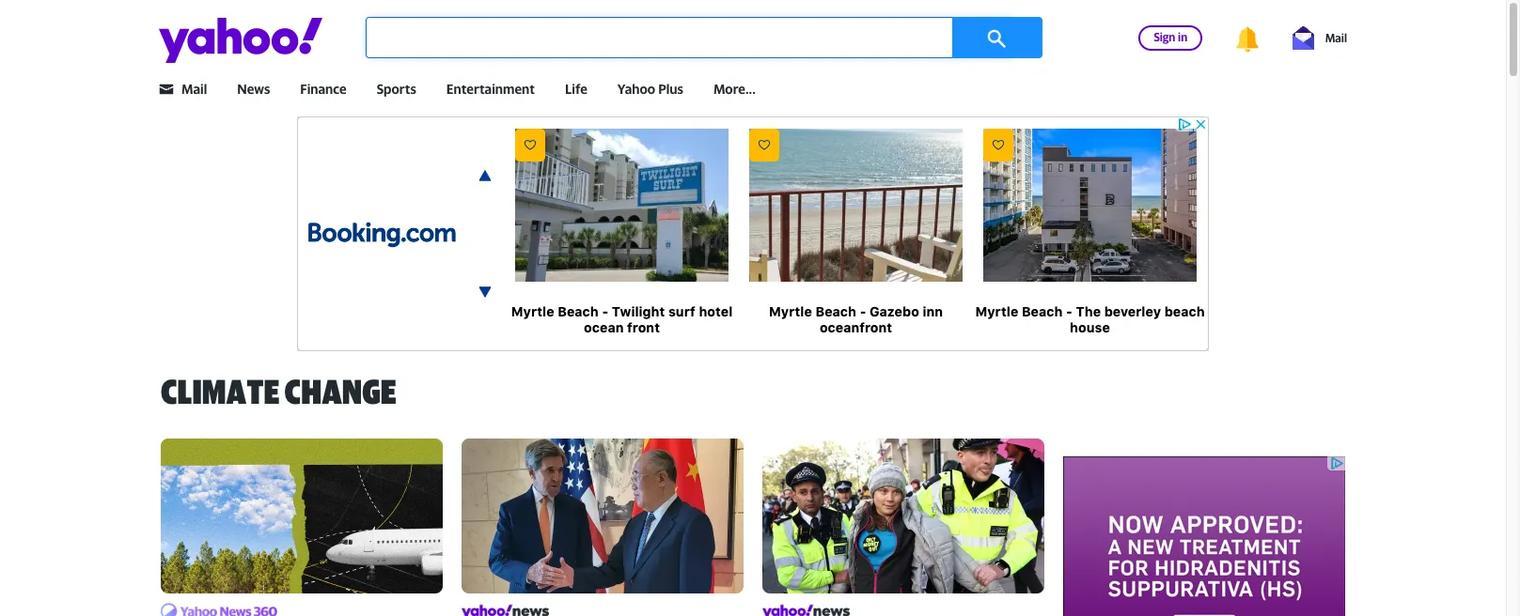 Task type: vqa. For each thing, say whether or not it's contained in the screenshot.
YAHOO NEWS UK image
yes



Task type: locate. For each thing, give the bounding box(es) containing it.
sign in link
[[1139, 25, 1203, 50]]

1 vertical spatial mail
[[181, 81, 207, 97]]

yahoo plus link
[[618, 81, 684, 97]]

mail
[[1326, 31, 1348, 45], [181, 81, 207, 97]]

yahoo
[[618, 81, 655, 97]]

mail link
[[1293, 26, 1348, 49], [181, 81, 207, 97]]

yahoo news uk image
[[763, 602, 850, 617]]

sign in
[[1154, 30, 1188, 44]]

1 vertical spatial mail link
[[181, 81, 207, 97]]

life
[[565, 81, 588, 97]]

climate change
[[161, 371, 397, 412]]

life link
[[565, 81, 588, 97]]

entertainment link
[[447, 81, 535, 97]]

1 horizontal spatial mail
[[1326, 31, 1348, 45]]

toolbar containing sign in
[[1109, 23, 1348, 53]]

finance link
[[300, 81, 347, 97]]

0 vertical spatial mail link
[[1293, 26, 1348, 49]]

news
[[237, 81, 270, 97]]

more... link
[[714, 81, 756, 97]]

0 vertical spatial mail
[[1326, 31, 1348, 45]]

sports
[[377, 81, 416, 97]]

entertainment
[[447, 81, 535, 97]]

advertisement region
[[297, 117, 1209, 352], [1064, 457, 1346, 617]]

climate
[[161, 371, 280, 412]]

yahoo news 360 image
[[161, 602, 277, 617]]

0 horizontal spatial mail link
[[181, 81, 207, 97]]

finance
[[300, 81, 347, 97]]

toolbar
[[1109, 23, 1348, 53]]

1 vertical spatial advertisement region
[[1064, 457, 1346, 617]]

0 horizontal spatial mail
[[181, 81, 207, 97]]

news link
[[237, 81, 270, 97]]

1 horizontal spatial mail link
[[1293, 26, 1348, 49]]

new!
[[1015, 17, 1043, 32]]



Task type: describe. For each thing, give the bounding box(es) containing it.
change
[[285, 371, 397, 412]]

sign
[[1154, 30, 1176, 44]]

mail inside 'mail' link
[[1326, 31, 1348, 45]]

plus
[[658, 81, 684, 97]]

more...
[[714, 81, 756, 97]]

sports link
[[377, 81, 416, 97]]

Search query text field
[[366, 17, 1015, 58]]

New! search field
[[366, 17, 1043, 58]]

in
[[1178, 30, 1188, 44]]

yahoo news image
[[462, 602, 549, 617]]

yahoo plus
[[618, 81, 684, 97]]

climate change main content
[[151, 370, 1054, 617]]

0 vertical spatial advertisement region
[[297, 117, 1209, 352]]



